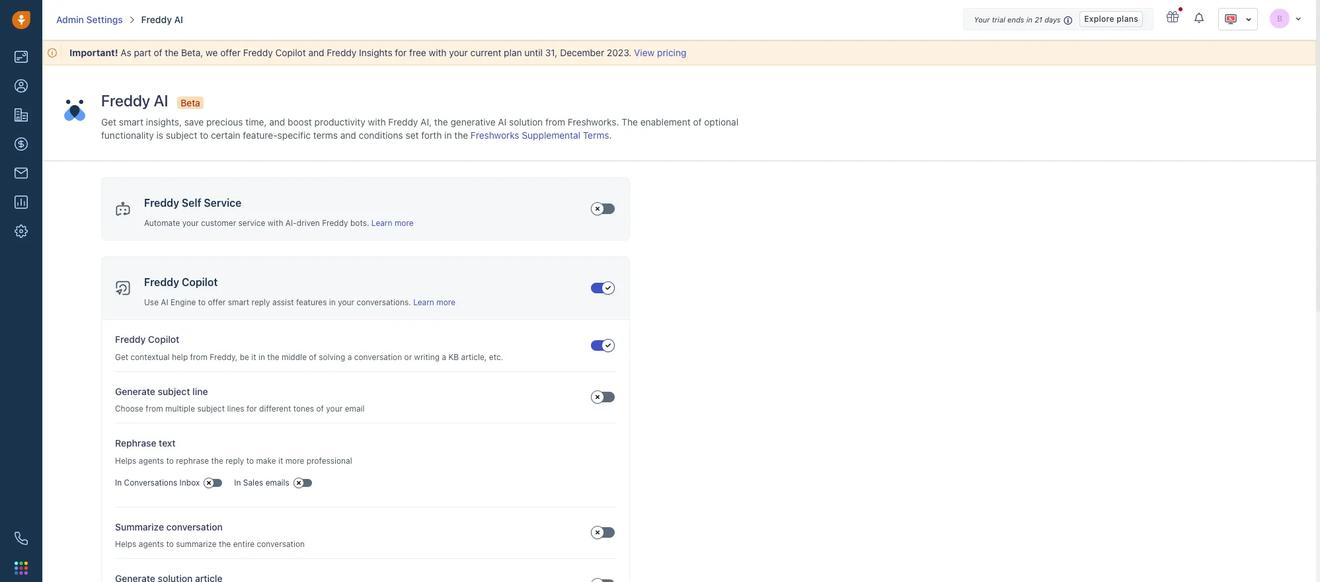 Task type: locate. For each thing, give the bounding box(es) containing it.
0 vertical spatial more
[[395, 218, 414, 228]]

get smart insights, save precious time, and boost productivity with freddy ai, the generative ai solution from freshworks. the enablement of optional functionality is subject to certain feature-specific terms and conditions set forth in the
[[101, 117, 739, 141]]

1 a from the left
[[348, 352, 352, 362]]

your
[[449, 47, 468, 58], [182, 218, 199, 228], [338, 298, 355, 308], [326, 404, 343, 414]]

in sales emails
[[234, 478, 290, 488]]

1 agents from the top
[[139, 456, 164, 466]]

boost
[[288, 117, 312, 128]]

use
[[144, 298, 159, 308]]

conversation left 'or'
[[354, 352, 402, 362]]

0 horizontal spatial in
[[115, 478, 122, 488]]

in left conversations
[[115, 478, 122, 488]]

0 horizontal spatial it
[[251, 352, 256, 362]]

missing translation "unavailable" for locale "en-us" image
[[1225, 13, 1238, 26]]

2 horizontal spatial conversation
[[354, 352, 402, 362]]

ends
[[1008, 15, 1025, 24]]

2 vertical spatial more
[[285, 456, 304, 466]]

1 horizontal spatial from
[[190, 352, 208, 362]]

ic_arrow_down image
[[1295, 14, 1302, 22], [1246, 14, 1252, 24]]

0 vertical spatial freddy ai
[[141, 14, 183, 25]]

it right make
[[278, 456, 283, 466]]

offer
[[220, 47, 241, 58], [208, 298, 226, 308]]

learn more link for freddy self service
[[372, 218, 414, 228]]

in right features
[[329, 298, 336, 308]]

offer right engine
[[208, 298, 226, 308]]

forth
[[421, 130, 442, 141]]

1 horizontal spatial a
[[442, 352, 446, 362]]

1 vertical spatial helps
[[115, 540, 136, 550]]

more right "bots."
[[395, 218, 414, 228]]

1 vertical spatial freddy ai
[[101, 91, 168, 110]]

ai up freshworks
[[498, 117, 507, 128]]

for left the free
[[395, 47, 407, 58]]

0 vertical spatial image image
[[115, 201, 131, 217]]

with
[[429, 47, 447, 58], [368, 117, 386, 128], [268, 218, 283, 228]]

agents down summarize
[[139, 540, 164, 550]]

2 horizontal spatial from
[[546, 117, 565, 128]]

help
[[172, 352, 188, 362]]

1 horizontal spatial smart
[[228, 298, 249, 308]]

pricing
[[657, 47, 687, 58]]

current
[[471, 47, 502, 58]]

1 vertical spatial it
[[278, 456, 283, 466]]

0 horizontal spatial from
[[146, 404, 163, 414]]

a left kb
[[442, 352, 446, 362]]

1 vertical spatial image image
[[115, 281, 131, 297]]

2 a from the left
[[442, 352, 446, 362]]

1 vertical spatial learn more link
[[413, 298, 456, 308]]

and
[[308, 47, 324, 58], [269, 117, 285, 128], [340, 130, 356, 141]]

freddy copilot up engine
[[144, 277, 218, 289]]

freddy
[[141, 14, 172, 25], [243, 47, 273, 58], [327, 47, 357, 58], [101, 91, 150, 110], [388, 117, 418, 128], [144, 197, 179, 209], [322, 218, 348, 228], [144, 277, 179, 289], [115, 334, 146, 345]]

ai-
[[286, 218, 297, 228]]

terms.
[[583, 130, 612, 141]]

to
[[200, 130, 208, 141], [198, 298, 206, 308], [166, 456, 174, 466], [246, 456, 254, 466], [166, 540, 174, 550]]

agents for summarize
[[139, 540, 164, 550]]

reply up sales
[[226, 456, 244, 466]]

0 horizontal spatial for
[[247, 404, 257, 414]]

freshworks supplemental terms. link
[[471, 130, 612, 141]]

the left middle
[[267, 352, 279, 362]]

learn more link
[[372, 218, 414, 228], [413, 298, 456, 308]]

as
[[121, 47, 131, 58]]

ai inside get smart insights, save precious time, and boost productivity with freddy ai, the generative ai solution from freshworks. the enablement of optional functionality is subject to certain feature-specific terms and conditions set forth in the
[[498, 117, 507, 128]]

generative
[[451, 117, 496, 128]]

freddy copilot for get contextual help from freddy, be it in the middle of solving a conversation or writing a kb article, etc.
[[115, 334, 179, 345]]

1 ic_arrow_down image from the left
[[1295, 14, 1302, 22]]

learn right conversations.
[[413, 298, 434, 308]]

ai
[[174, 14, 183, 25], [154, 91, 168, 110], [498, 117, 507, 128], [161, 298, 168, 308]]

freddy right we
[[243, 47, 273, 58]]

freddy copilot up contextual
[[115, 334, 179, 345]]

2 in from the left
[[234, 478, 241, 488]]

learn more link right "bots."
[[372, 218, 414, 228]]

from up supplemental
[[546, 117, 565, 128]]

freddy ai up functionality
[[101, 91, 168, 110]]

of right tones
[[316, 404, 324, 414]]

0 vertical spatial and
[[308, 47, 324, 58]]

rephrase
[[115, 438, 156, 449]]

subject down line
[[197, 404, 225, 414]]

set
[[406, 130, 419, 141]]

in for in sales emails
[[234, 478, 241, 488]]

0 vertical spatial helps
[[115, 456, 136, 466]]

subject up multiple
[[158, 386, 190, 397]]

1 in from the left
[[115, 478, 122, 488]]

0 vertical spatial it
[[251, 352, 256, 362]]

more up kb
[[437, 298, 456, 308]]

get inside get smart insights, save precious time, and boost productivity with freddy ai, the generative ai solution from freshworks. the enablement of optional functionality is subject to certain feature-specific terms and conditions set forth in the
[[101, 117, 116, 128]]

precious
[[206, 117, 243, 128]]

1 horizontal spatial ic_arrow_down image
[[1295, 14, 1302, 22]]

1 vertical spatial freddy copilot
[[115, 334, 179, 345]]

helps down summarize
[[115, 540, 136, 550]]

freddy up functionality
[[101, 91, 150, 110]]

freshworks
[[471, 130, 520, 141]]

features
[[296, 298, 327, 308]]

to down save
[[200, 130, 208, 141]]

contextual
[[131, 352, 170, 362]]

1 horizontal spatial learn
[[413, 298, 434, 308]]

trial
[[992, 15, 1006, 24]]

smart up functionality
[[119, 117, 143, 128]]

and right time,
[[269, 117, 285, 128]]

of left optional
[[693, 117, 702, 128]]

in right be
[[259, 352, 265, 362]]

choose
[[115, 404, 143, 414]]

and left insights
[[308, 47, 324, 58]]

2 helps from the top
[[115, 540, 136, 550]]

your down self on the left top of page
[[182, 218, 199, 228]]

1 horizontal spatial in
[[234, 478, 241, 488]]

of right middle
[[309, 352, 317, 362]]

helps down rephrase
[[115, 456, 136, 466]]

admin settings link
[[56, 13, 123, 26]]

conversation
[[354, 352, 402, 362], [166, 521, 223, 533], [257, 540, 305, 550]]

2 horizontal spatial and
[[340, 130, 356, 141]]

0 horizontal spatial conversation
[[166, 521, 223, 533]]

with up conditions
[[368, 117, 386, 128]]

customer
[[201, 218, 236, 228]]

0 vertical spatial subject
[[166, 130, 197, 141]]

0 vertical spatial for
[[395, 47, 407, 58]]

0 vertical spatial learn more link
[[372, 218, 414, 228]]

1 vertical spatial get
[[115, 352, 128, 362]]

0 vertical spatial offer
[[220, 47, 241, 58]]

reply left assist
[[252, 298, 270, 308]]

0 vertical spatial freddy copilot
[[144, 277, 218, 289]]

to down summarize conversation
[[166, 540, 174, 550]]

image image for freddy copilot
[[115, 281, 131, 297]]

1 vertical spatial conversation
[[166, 521, 223, 533]]

get left contextual
[[115, 352, 128, 362]]

with left ai-
[[268, 218, 283, 228]]

2 vertical spatial with
[[268, 218, 283, 228]]

2 vertical spatial conversation
[[257, 540, 305, 550]]

freddy up set
[[388, 117, 418, 128]]

in right forth
[[444, 130, 452, 141]]

make
[[256, 456, 276, 466]]

1 helps from the top
[[115, 456, 136, 466]]

email
[[345, 404, 365, 414]]

1 horizontal spatial and
[[308, 47, 324, 58]]

1 vertical spatial learn
[[413, 298, 434, 308]]

2 image image from the top
[[115, 281, 131, 297]]

in left sales
[[234, 478, 241, 488]]

0 vertical spatial get
[[101, 117, 116, 128]]

copilot for get contextual help from freddy, be it in the middle of solving a conversation or writing a kb article, etc.
[[148, 334, 179, 345]]

explore plans button
[[1080, 11, 1143, 27]]

1 vertical spatial for
[[247, 404, 257, 414]]

1 image image from the top
[[115, 201, 131, 217]]

get for get contextual help from freddy, be it in the middle of solving a conversation or writing a kb article, etc.
[[115, 352, 128, 362]]

0 horizontal spatial and
[[269, 117, 285, 128]]

0 vertical spatial learn
[[372, 218, 393, 228]]

the right rephrase at bottom
[[211, 456, 223, 466]]

0 horizontal spatial more
[[285, 456, 304, 466]]

entire
[[233, 540, 255, 550]]

subject down save
[[166, 130, 197, 141]]

1 horizontal spatial with
[[368, 117, 386, 128]]

2 vertical spatial from
[[146, 404, 163, 414]]

to left make
[[246, 456, 254, 466]]

from down generate subject line
[[146, 404, 163, 414]]

2 vertical spatial copilot
[[148, 334, 179, 345]]

subject inside get smart insights, save precious time, and boost productivity with freddy ai, the generative ai solution from freshworks. the enablement of optional functionality is subject to certain feature-specific terms and conditions set forth in the
[[166, 130, 197, 141]]

a right solving
[[348, 352, 352, 362]]

from right help at the left of the page
[[190, 352, 208, 362]]

and down "productivity"
[[340, 130, 356, 141]]

1 horizontal spatial copilot
[[182, 277, 218, 289]]

1 vertical spatial with
[[368, 117, 386, 128]]

freddy ai up 'part'
[[141, 14, 183, 25]]

0 vertical spatial smart
[[119, 117, 143, 128]]

in
[[115, 478, 122, 488], [234, 478, 241, 488]]

admin
[[56, 14, 84, 25]]

1 horizontal spatial conversation
[[257, 540, 305, 550]]

inbox
[[180, 478, 200, 488]]

helps
[[115, 456, 136, 466], [115, 540, 136, 550]]

0 vertical spatial from
[[546, 117, 565, 128]]

the
[[165, 47, 179, 58], [434, 117, 448, 128], [454, 130, 468, 141], [267, 352, 279, 362], [211, 456, 223, 466], [219, 540, 231, 550]]

december
[[560, 47, 605, 58]]

use ai engine to offer smart reply assist features in your conversations. learn more
[[144, 298, 456, 308]]

enablement
[[641, 117, 691, 128]]

2 horizontal spatial with
[[429, 47, 447, 58]]

generate subject line
[[115, 386, 208, 397]]

0 horizontal spatial ic_arrow_down image
[[1246, 14, 1252, 24]]

get up functionality
[[101, 117, 116, 128]]

conversation up summarize
[[166, 521, 223, 533]]

smart inside get smart insights, save precious time, and boost productivity with freddy ai, the generative ai solution from freshworks. the enablement of optional functionality is subject to certain feature-specific terms and conditions set forth in the
[[119, 117, 143, 128]]

0 vertical spatial conversation
[[354, 352, 402, 362]]

learn right "bots."
[[372, 218, 393, 228]]

0 horizontal spatial smart
[[119, 117, 143, 128]]

helps agents to rephrase the reply to make it more professional
[[115, 456, 352, 466]]

plans
[[1117, 14, 1139, 24]]

agents down rephrase text
[[139, 456, 164, 466]]

reply
[[252, 298, 270, 308], [226, 456, 244, 466]]

1 vertical spatial copilot
[[182, 277, 218, 289]]

image image
[[115, 201, 131, 217], [115, 281, 131, 297]]

specific
[[278, 130, 311, 141]]

freddy ai image
[[64, 100, 85, 121]]

for right 'lines'
[[247, 404, 257, 414]]

in left 21
[[1027, 15, 1033, 24]]

1 vertical spatial agents
[[139, 540, 164, 550]]

0 horizontal spatial copilot
[[148, 334, 179, 345]]

2 vertical spatial subject
[[197, 404, 225, 414]]

part
[[134, 47, 151, 58]]

1 vertical spatial and
[[269, 117, 285, 128]]

31,
[[545, 47, 558, 58]]

learn more link right conversations.
[[413, 298, 456, 308]]

2 horizontal spatial copilot
[[275, 47, 306, 58]]

it right be
[[251, 352, 256, 362]]

important
[[69, 47, 115, 58]]

0 vertical spatial reply
[[252, 298, 270, 308]]

0 vertical spatial with
[[429, 47, 447, 58]]

the down generative
[[454, 130, 468, 141]]

writing
[[414, 352, 440, 362]]

smart left assist
[[228, 298, 249, 308]]

2 agents from the top
[[139, 540, 164, 550]]

to inside get smart insights, save precious time, and boost productivity with freddy ai, the generative ai solution from freshworks. the enablement of optional functionality is subject to certain feature-specific terms and conditions set forth in the
[[200, 130, 208, 141]]

0 vertical spatial agents
[[139, 456, 164, 466]]

offer right we
[[220, 47, 241, 58]]

0 vertical spatial copilot
[[275, 47, 306, 58]]

kb
[[449, 352, 459, 362]]

copilot
[[275, 47, 306, 58], [182, 277, 218, 289], [148, 334, 179, 345]]

1 vertical spatial more
[[437, 298, 456, 308]]

1 vertical spatial reply
[[226, 456, 244, 466]]

conversation right entire
[[257, 540, 305, 550]]

2 ic_arrow_down image from the left
[[1246, 14, 1252, 24]]

0 horizontal spatial a
[[348, 352, 352, 362]]

generate
[[115, 386, 155, 397]]

bots.
[[350, 218, 369, 228]]

with right the free
[[429, 47, 447, 58]]

terms
[[313, 130, 338, 141]]

text
[[159, 438, 176, 449]]

2 vertical spatial and
[[340, 130, 356, 141]]

middle
[[282, 352, 307, 362]]

beta,
[[181, 47, 203, 58]]

more up emails
[[285, 456, 304, 466]]



Task type: describe. For each thing, give the bounding box(es) containing it.
is
[[156, 130, 163, 141]]

article,
[[461, 352, 487, 362]]

be
[[240, 352, 249, 362]]

conversations
[[124, 478, 177, 488]]

your trial ends in 21 days
[[974, 15, 1061, 24]]

rephrase text
[[115, 438, 176, 449]]

1 vertical spatial from
[[190, 352, 208, 362]]

helps for rephrase
[[115, 456, 136, 466]]

freshworks supplemental terms.
[[471, 130, 612, 141]]

phone image
[[15, 532, 28, 546]]

the right ai,
[[434, 117, 448, 128]]

!
[[115, 47, 118, 58]]

optional
[[704, 117, 739, 128]]

explore
[[1085, 14, 1115, 24]]

freddy up contextual
[[115, 334, 146, 345]]

1 horizontal spatial for
[[395, 47, 407, 58]]

professional
[[307, 456, 352, 466]]

conditions
[[359, 130, 403, 141]]

21
[[1035, 15, 1043, 24]]

1 horizontal spatial reply
[[252, 298, 270, 308]]

0 horizontal spatial with
[[268, 218, 283, 228]]

copilot for use ai engine to offer smart reply assist features in your conversations.
[[182, 277, 218, 289]]

driven
[[297, 218, 320, 228]]

1 vertical spatial subject
[[158, 386, 190, 397]]

from inside get smart insights, save precious time, and boost productivity with freddy ai, the generative ai solution from freshworks. the enablement of optional functionality is subject to certain feature-specific terms and conditions set forth in the
[[546, 117, 565, 128]]

feature-
[[243, 130, 278, 141]]

1 vertical spatial offer
[[208, 298, 226, 308]]

freddy up automate
[[144, 197, 179, 209]]

freshworks.
[[568, 117, 619, 128]]

freddy left "bots."
[[322, 218, 348, 228]]

your right features
[[338, 298, 355, 308]]

0 horizontal spatial learn
[[372, 218, 393, 228]]

free
[[409, 47, 426, 58]]

freddy up 'part'
[[141, 14, 172, 25]]

in for in conversations inbox
[[115, 478, 122, 488]]

ai,
[[421, 117, 432, 128]]

2 horizontal spatial more
[[437, 298, 456, 308]]

get for get smart insights, save precious time, and boost productivity with freddy ai, the generative ai solution from freshworks. the enablement of optional functionality is subject to certain feature-specific terms and conditions set forth in the
[[101, 117, 116, 128]]

agents for rephrase
[[139, 456, 164, 466]]

freddy copilot for use ai engine to offer smart reply assist features in your conversations.
[[144, 277, 218, 289]]

ai up the insights,
[[154, 91, 168, 110]]

service
[[238, 218, 265, 228]]

your left email
[[326, 404, 343, 414]]

bell regular image
[[1195, 12, 1206, 24]]

plan
[[504, 47, 522, 58]]

freddy inside get smart insights, save precious time, and boost productivity with freddy ai, the generative ai solution from freshworks. the enablement of optional functionality is subject to certain feature-specific terms and conditions set forth in the
[[388, 117, 418, 128]]

line
[[193, 386, 208, 397]]

to down text at the left of the page
[[166, 456, 174, 466]]

functionality
[[101, 130, 154, 141]]

rephrase
[[176, 456, 209, 466]]

freshworks switcher image
[[15, 562, 28, 575]]

admin settings
[[56, 14, 123, 25]]

lines
[[227, 404, 244, 414]]

freddy up use
[[144, 277, 179, 289]]

the left beta,
[[165, 47, 179, 58]]

of inside get smart insights, save precious time, and boost productivity with freddy ai, the generative ai solution from freshworks. the enablement of optional functionality is subject to certain feature-specific terms and conditions set forth in the
[[693, 117, 702, 128]]

warning image
[[48, 46, 62, 60]]

ai up beta,
[[174, 14, 183, 25]]

solution
[[509, 117, 543, 128]]

freddy self service
[[144, 197, 241, 209]]

helps for summarize
[[115, 540, 136, 550]]

of right 'part'
[[154, 47, 162, 58]]

ai right use
[[161, 298, 168, 308]]

1 vertical spatial smart
[[228, 298, 249, 308]]

certain
[[211, 130, 240, 141]]

helps agents to summarize the entire conversation
[[115, 540, 305, 550]]

insights
[[359, 47, 393, 58]]

days
[[1045, 15, 1061, 24]]

with inside get smart insights, save precious time, and boost productivity with freddy ai, the generative ai solution from freshworks. the enablement of optional functionality is subject to certain feature-specific terms and conditions set forth in the
[[368, 117, 386, 128]]

freddy,
[[210, 352, 238, 362]]

engine
[[171, 298, 196, 308]]

summarize
[[115, 521, 164, 533]]

choose from multiple subject lines for different tones of your email
[[115, 404, 365, 414]]

sales
[[243, 478, 263, 488]]

summarize conversation
[[115, 521, 223, 533]]

save
[[184, 117, 204, 128]]

ic_info_icon image
[[1064, 15, 1073, 26]]

productivity
[[315, 117, 366, 128]]

supplemental
[[522, 130, 581, 141]]

2023.
[[607, 47, 632, 58]]

view pricing link
[[634, 47, 687, 58]]

or
[[404, 352, 412, 362]]

in conversations inbox
[[115, 478, 200, 488]]

your left current
[[449, 47, 468, 58]]

settings
[[86, 14, 123, 25]]

in inside get smart insights, save precious time, and boost productivity with freddy ai, the generative ai solution from freshworks. the enablement of optional functionality is subject to certain feature-specific terms and conditions set forth in the
[[444, 130, 452, 141]]

conversations.
[[357, 298, 411, 308]]

until
[[525, 47, 543, 58]]

image image for freddy self service
[[115, 201, 131, 217]]

phone element
[[8, 526, 34, 552]]

beta
[[181, 97, 200, 108]]

learn more link for freddy copilot
[[413, 298, 456, 308]]

1 horizontal spatial more
[[395, 218, 414, 228]]

multiple
[[165, 404, 195, 414]]

the left entire
[[219, 540, 231, 550]]

view
[[634, 47, 655, 58]]

service
[[204, 197, 241, 209]]

0 horizontal spatial reply
[[226, 456, 244, 466]]

1 horizontal spatial it
[[278, 456, 283, 466]]

insights,
[[146, 117, 182, 128]]

summarize
[[176, 540, 217, 550]]

emails
[[266, 478, 290, 488]]

etc.
[[489, 352, 503, 362]]

freddy left insights
[[327, 47, 357, 58]]

solving
[[319, 352, 345, 362]]

we
[[206, 47, 218, 58]]

get contextual help from freddy, be it in the middle of solving a conversation or writing a kb article, etc.
[[115, 352, 503, 362]]

tones
[[293, 404, 314, 414]]

assist
[[272, 298, 294, 308]]

automate
[[144, 218, 180, 228]]

the
[[622, 117, 638, 128]]

to right engine
[[198, 298, 206, 308]]

important ! as part of the beta, we offer freddy copilot and freddy insights for free with your current plan until 31, december 2023. view pricing
[[69, 47, 687, 58]]



Task type: vqa. For each thing, say whether or not it's contained in the screenshot.
Microsoft Teams BUTTON
no



